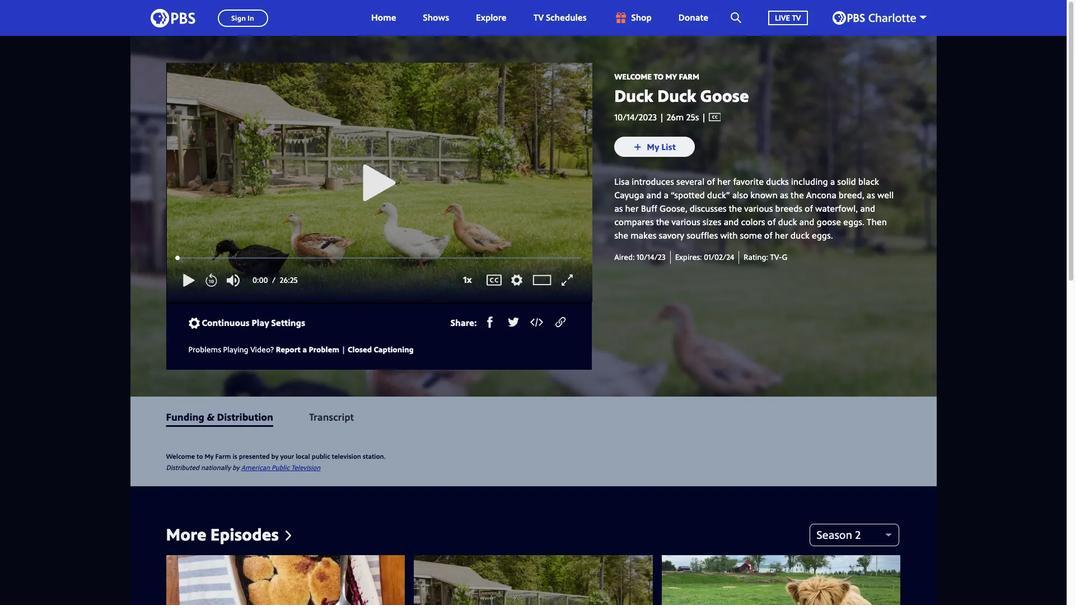 Task type: locate. For each thing, give the bounding box(es) containing it.
by down is
[[233, 463, 240, 472]]

1 horizontal spatial tv
[[793, 12, 802, 23]]

to inside welcome to my farm duck duck goose
[[654, 71, 664, 82]]

continuous play settings
[[202, 317, 305, 329]]

eggs. down waterfowl,
[[844, 216, 865, 228]]

savory
[[659, 229, 685, 242]]

solid
[[838, 176, 857, 188]]

some
[[741, 229, 763, 242]]

her up compares
[[626, 202, 639, 215]]

goose
[[817, 216, 842, 228]]

farm for presented
[[215, 452, 231, 461]]

various down goose,
[[672, 216, 701, 228]]

1 horizontal spatial farm
[[680, 71, 700, 82]]

1 vertical spatial farm
[[215, 452, 231, 461]]

her up the duck"
[[718, 176, 731, 188]]

home link
[[360, 0, 408, 36]]

duck
[[779, 216, 798, 228], [791, 229, 810, 242]]

welcome to my farm is presented by your local public television station. distributed nationally by american public television
[[166, 452, 386, 472]]

duck up 26m
[[658, 84, 697, 107]]

"spotted
[[671, 189, 705, 201]]

closed captioning link
[[348, 344, 414, 354]]

my up nationally
[[205, 452, 214, 461]]

&
[[207, 410, 215, 424]]

transcript link
[[309, 410, 354, 424]]

2 horizontal spatial |
[[700, 111, 709, 123]]

1 vertical spatial the
[[729, 202, 743, 215]]

of down ancona
[[805, 202, 814, 215]]

2 horizontal spatial the
[[791, 189, 805, 201]]

public
[[312, 452, 330, 461]]

as down black
[[867, 189, 876, 201]]

problems
[[189, 344, 221, 354]]

1 vertical spatial her
[[626, 202, 639, 215]]

to for is
[[197, 452, 203, 461]]

report a problem button
[[276, 342, 340, 356]]

0 vertical spatial a
[[831, 176, 836, 188]]

as down the cayuga
[[615, 202, 623, 215]]

| left closed
[[342, 344, 346, 354]]

0 horizontal spatial her
[[626, 202, 639, 215]]

0 vertical spatial her
[[718, 176, 731, 188]]

funding & distribution tab panel
[[130, 437, 937, 486]]

to up "10/14/2023 | 26m 25s"
[[654, 71, 664, 82]]

0 horizontal spatial duck
[[615, 84, 654, 107]]

play
[[252, 317, 269, 329]]

0 vertical spatial by
[[272, 452, 279, 461]]

1 vertical spatial to
[[197, 452, 203, 461]]

0 horizontal spatial welcome
[[166, 452, 195, 461]]

facebook image
[[485, 317, 496, 328]]

2 vertical spatial a
[[303, 344, 307, 354]]

introduces
[[632, 176, 675, 188]]

1 vertical spatial a
[[664, 189, 669, 201]]

the down the also
[[729, 202, 743, 215]]

2 vertical spatial the
[[657, 216, 670, 228]]

local
[[296, 452, 310, 461]]

tab list
[[130, 397, 937, 437]]

and down introduces
[[647, 189, 662, 201]]

0 vertical spatial various
[[745, 202, 774, 215]]

more episodes link
[[166, 523, 291, 546]]

shows
[[423, 11, 449, 24]]

welcome up 10/14/2023
[[615, 71, 652, 82]]

tab list containing funding & distribution
[[130, 397, 937, 437]]

as
[[780, 189, 789, 201], [867, 189, 876, 201], [615, 202, 623, 215]]

and up 'with'
[[724, 216, 739, 228]]

1 vertical spatial my
[[205, 452, 214, 461]]

1 horizontal spatial duck
[[658, 84, 697, 107]]

the up savory
[[657, 216, 670, 228]]

0 horizontal spatial tv
[[534, 11, 544, 24]]

2 horizontal spatial her
[[775, 229, 789, 242]]

1 duck from the left
[[615, 84, 654, 107]]

0 horizontal spatial eggs.
[[812, 229, 834, 242]]

report
[[276, 344, 301, 354]]

1 horizontal spatial as
[[780, 189, 789, 201]]

souffles
[[687, 229, 719, 242]]

presented
[[239, 452, 270, 461]]

various
[[745, 202, 774, 215], [672, 216, 701, 228]]

| left 26m
[[660, 111, 665, 123]]

farm
[[680, 71, 700, 82], [215, 452, 231, 461]]

as up the breeds
[[780, 189, 789, 201]]

0 horizontal spatial my
[[205, 452, 214, 461]]

pbs image
[[150, 5, 195, 31]]

26m
[[667, 111, 685, 123]]

0 vertical spatial farm
[[680, 71, 700, 82]]

aired:           10/14/23
[[615, 252, 666, 262]]

0 horizontal spatial to
[[197, 452, 203, 461]]

my inside welcome to my farm duck duck goose
[[666, 71, 678, 82]]

to for duck
[[654, 71, 664, 82]]

a up goose,
[[664, 189, 669, 201]]

to up nationally
[[197, 452, 203, 461]]

including
[[792, 176, 829, 188]]

1 horizontal spatial her
[[718, 176, 731, 188]]

american public television link
[[241, 463, 321, 472]]

farm inside welcome to my farm duck duck goose
[[680, 71, 700, 82]]

1 vertical spatial welcome
[[166, 452, 195, 461]]

1 horizontal spatial welcome
[[615, 71, 652, 82]]

tv left schedules in the right top of the page
[[534, 11, 544, 24]]

to
[[654, 71, 664, 82], [197, 452, 203, 461]]

1 vertical spatial by
[[233, 463, 240, 472]]

1 horizontal spatial a
[[664, 189, 669, 201]]

1 horizontal spatial the
[[729, 202, 743, 215]]

settings
[[271, 317, 305, 329]]

| right 26m
[[700, 111, 709, 123]]

makes
[[631, 229, 657, 242]]

by left your
[[272, 452, 279, 461]]

1 horizontal spatial by
[[272, 452, 279, 461]]

0 vertical spatial to
[[654, 71, 664, 82]]

0 horizontal spatial a
[[303, 344, 307, 354]]

transcript
[[309, 410, 354, 424]]

sizes
[[703, 216, 722, 228]]

1 vertical spatial duck
[[791, 229, 810, 242]]

25s
[[687, 111, 700, 123]]

playing
[[223, 344, 249, 354]]

eggs. down 'goose' on the right of page
[[812, 229, 834, 242]]

tv-
[[771, 252, 783, 262]]

10/14/2023 | 26m 25s
[[615, 111, 700, 123]]

then
[[867, 216, 888, 228]]

her up g
[[775, 229, 789, 242]]

welcome inside 'welcome to my farm is presented by your local public television station. distributed nationally by american public television'
[[166, 452, 195, 461]]

1 horizontal spatial various
[[745, 202, 774, 215]]

0 vertical spatial the
[[791, 189, 805, 201]]

goose
[[701, 84, 750, 107]]

0 vertical spatial welcome
[[615, 71, 652, 82]]

television
[[332, 452, 361, 461]]

ancona
[[807, 189, 837, 201]]

welcome up distributed at the bottom left of page
[[166, 452, 195, 461]]

various down known
[[745, 202, 774, 215]]

duck
[[615, 84, 654, 107], [658, 84, 697, 107]]

to inside 'welcome to my farm is presented by your local public television station. distributed nationally by american public television'
[[197, 452, 203, 461]]

1 vertical spatial eggs.
[[812, 229, 834, 242]]

shows link
[[412, 0, 461, 36]]

farm up 25s
[[680, 71, 700, 82]]

the up the breeds
[[791, 189, 805, 201]]

waterfowl,
[[816, 202, 859, 215]]

a left solid
[[831, 176, 836, 188]]

distributed
[[166, 463, 199, 472]]

10/14/23
[[637, 252, 666, 262]]

0 vertical spatial my
[[666, 71, 678, 82]]

live tv
[[776, 12, 802, 23]]

ducks
[[767, 176, 789, 188]]

shop
[[632, 11, 652, 24]]

duck up 10/14/2023
[[615, 84, 654, 107]]

1 vertical spatial various
[[672, 216, 701, 228]]

1 horizontal spatial my
[[666, 71, 678, 82]]

0 horizontal spatial various
[[672, 216, 701, 228]]

tv right live
[[793, 12, 802, 23]]

welcome
[[615, 71, 652, 82], [166, 452, 195, 461]]

farm left is
[[215, 452, 231, 461]]

a right report
[[303, 344, 307, 354]]

farm inside 'welcome to my farm is presented by your local public television station. distributed nationally by american public television'
[[215, 452, 231, 461]]

of right some
[[765, 229, 773, 242]]

my inside 'welcome to my farm is presented by your local public television station. distributed nationally by american public television'
[[205, 452, 214, 461]]

my
[[666, 71, 678, 82], [205, 452, 214, 461]]

1 horizontal spatial to
[[654, 71, 664, 82]]

compares
[[615, 216, 654, 228]]

eggs.
[[844, 216, 865, 228], [812, 229, 834, 242]]

0 vertical spatial eggs.
[[844, 216, 865, 228]]

the
[[791, 189, 805, 201], [729, 202, 743, 215], [657, 216, 670, 228]]

0 horizontal spatial farm
[[215, 452, 231, 461]]

tv
[[534, 11, 544, 24], [793, 12, 802, 23]]

my up 26m
[[666, 71, 678, 82]]

welcome inside welcome to my farm duck duck goose
[[615, 71, 652, 82]]

2 duck from the left
[[658, 84, 697, 107]]

video thumbnail: welcome to my farm blueberries image
[[166, 555, 405, 605]]

of
[[707, 176, 716, 188], [805, 202, 814, 215], [768, 216, 776, 228], [765, 229, 773, 242]]

my for is
[[205, 452, 214, 461]]

and left 'goose' on the right of page
[[800, 216, 815, 228]]

and up the then
[[861, 202, 876, 215]]

of right colors on the right top
[[768, 216, 776, 228]]

share:
[[451, 317, 477, 329]]

donate link
[[668, 0, 720, 36]]

10/14/2023
[[615, 111, 657, 123]]

funding & distribution
[[166, 410, 273, 424]]

her
[[718, 176, 731, 188], [626, 202, 639, 215], [775, 229, 789, 242]]

0 horizontal spatial by
[[233, 463, 240, 472]]

2 vertical spatial her
[[775, 229, 789, 242]]



Task type: describe. For each thing, give the bounding box(es) containing it.
explore
[[476, 11, 507, 24]]

2 horizontal spatial a
[[831, 176, 836, 188]]

known
[[751, 189, 778, 201]]

well
[[878, 189, 895, 201]]

funding & distribution link
[[166, 410, 273, 424]]

colors
[[742, 216, 766, 228]]

discusses
[[690, 202, 727, 215]]

rating: tv-g
[[744, 252, 788, 262]]

home
[[372, 11, 397, 24]]

duck"
[[708, 189, 731, 201]]

welcome to my farm link
[[615, 71, 700, 82]]

breeds
[[776, 202, 803, 215]]

public
[[272, 463, 290, 472]]

favorite
[[734, 176, 764, 188]]

01/02/24
[[704, 252, 735, 262]]

continuous
[[202, 317, 250, 329]]

cayuga
[[615, 189, 645, 201]]

search image
[[731, 12, 742, 23]]

live tv link
[[758, 0, 820, 36]]

tv schedules link
[[523, 0, 598, 36]]

welcome to my farm duck duck goose
[[615, 71, 750, 107]]

lisa introduces several of her favorite ducks including a solid black cayuga and a "spotted duck" also known as the ancona breed, as well as her buff goose, discusses the various breeds of waterfowl, and compares the various sizes and colors of duck and goose eggs. then she makes savory souffles with some of her duck eggs.
[[615, 176, 895, 242]]

expires:         01/02/24
[[676, 252, 735, 262]]

more episodes
[[166, 523, 279, 546]]

she
[[615, 229, 629, 242]]

video?
[[251, 344, 274, 354]]

pbs charlotte image
[[833, 11, 917, 25]]

lisa
[[615, 176, 630, 188]]

video thumbnail: welcome to my farm moo vous plait image
[[662, 555, 901, 605]]

my for duck
[[666, 71, 678, 82]]

buff
[[641, 202, 658, 215]]

1 horizontal spatial eggs.
[[844, 216, 865, 228]]

goose,
[[660, 202, 688, 215]]

shop link
[[603, 0, 663, 36]]

funding
[[166, 410, 205, 424]]

farm for duck
[[680, 71, 700, 82]]

more
[[166, 523, 207, 546]]

explore link
[[465, 0, 518, 36]]

distribution
[[217, 410, 273, 424]]

donate
[[679, 11, 709, 24]]

problems playing video? report a problem | closed captioning
[[189, 344, 414, 354]]

episodes
[[211, 523, 279, 546]]

0 horizontal spatial |
[[342, 344, 346, 354]]

station.
[[363, 452, 386, 461]]

is
[[233, 452, 237, 461]]

closed
[[348, 344, 372, 354]]

welcome for duck
[[615, 71, 652, 82]]

0 horizontal spatial the
[[657, 216, 670, 228]]

also
[[733, 189, 749, 201]]

schedules
[[546, 11, 587, 24]]

several
[[677, 176, 705, 188]]

g
[[783, 252, 788, 262]]

expires:
[[676, 252, 702, 262]]

your
[[281, 452, 294, 461]]

live
[[776, 12, 791, 23]]

welcome for is
[[166, 452, 195, 461]]

breed,
[[839, 189, 865, 201]]

tv schedules
[[534, 11, 587, 24]]

1 horizontal spatial |
[[660, 111, 665, 123]]

aired:
[[615, 252, 635, 262]]

0 vertical spatial duck
[[779, 216, 798, 228]]

american
[[241, 463, 270, 472]]

captioning
[[374, 344, 414, 354]]

2 horizontal spatial as
[[867, 189, 876, 201]]

nationally
[[201, 463, 231, 472]]

television
[[291, 463, 321, 472]]

twitter image
[[508, 317, 520, 328]]

rating:
[[744, 252, 769, 262]]

with
[[721, 229, 738, 242]]

0 horizontal spatial as
[[615, 202, 623, 215]]

problem
[[309, 344, 340, 354]]

of up the duck"
[[707, 176, 716, 188]]



Task type: vqa. For each thing, say whether or not it's contained in the screenshot.
The 11/24/2023
no



